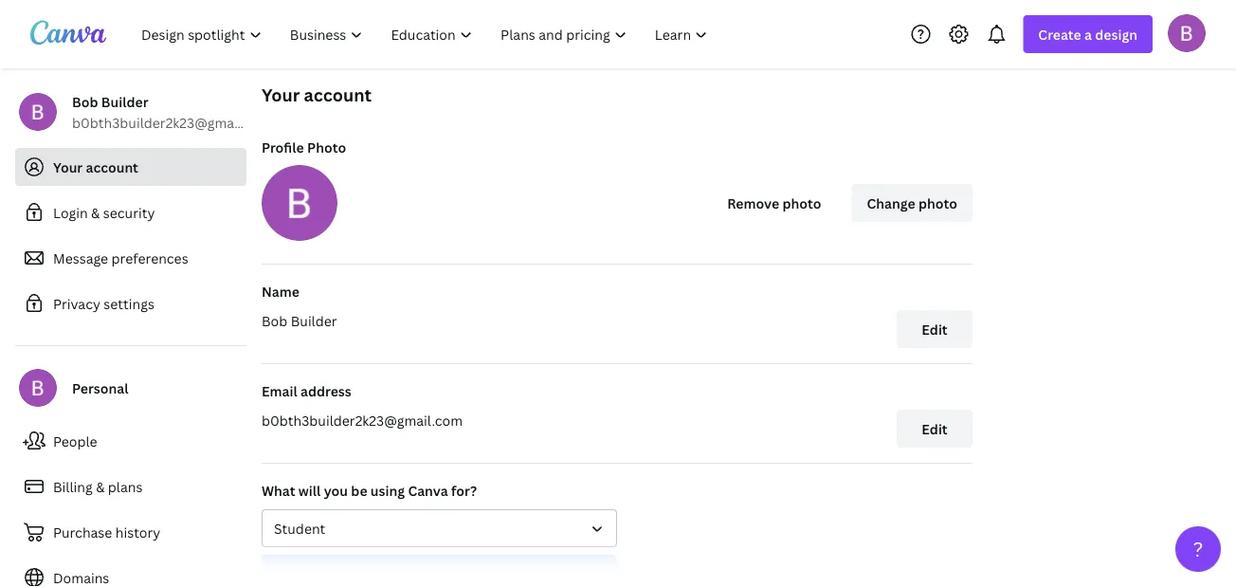 Task type: describe. For each thing, give the bounding box(es) containing it.
name
[[262, 282, 300, 300]]

billing & plans
[[53, 478, 143, 496]]

builder for bob builder b0bth3builder2k23@gmail.com
[[101, 92, 148, 110]]

purchase
[[53, 523, 112, 541]]

bob for bob builder
[[262, 312, 288, 330]]

remove photo button
[[712, 184, 837, 222]]

edit button for bob builder
[[897, 310, 973, 348]]

edit for bob builder
[[922, 320, 948, 338]]

billing
[[53, 478, 93, 496]]

for?
[[451, 481, 477, 499]]

create a design button
[[1024, 15, 1153, 53]]

photo
[[307, 138, 346, 156]]

top level navigation element
[[129, 15, 724, 53]]

privacy settings link
[[15, 285, 247, 322]]

photo for change photo
[[919, 194, 958, 212]]

1 vertical spatial b0bth3builder2k23@gmail.com
[[262, 411, 463, 429]]

message
[[53, 249, 108, 267]]

? button
[[1176, 526, 1222, 572]]

be
[[351, 481, 368, 499]]

1 vertical spatial your account
[[53, 158, 138, 176]]

address
[[301, 382, 352, 400]]

1 horizontal spatial your account
[[262, 83, 372, 106]]

bob for bob builder b0bth3builder2k23@gmail.com
[[72, 92, 98, 110]]

change
[[867, 194, 916, 212]]

message preferences
[[53, 249, 188, 267]]

0 vertical spatial b0bth3builder2k23@gmail.com
[[72, 113, 273, 131]]

profile photo
[[262, 138, 346, 156]]

people
[[53, 432, 97, 450]]

edit button for b0bth3builder2k23@gmail.com
[[897, 410, 973, 448]]

& for login
[[91, 203, 100, 221]]

using
[[371, 481, 405, 499]]

login & security
[[53, 203, 155, 221]]

settings
[[104, 294, 154, 313]]

login & security link
[[15, 193, 247, 231]]

builder for bob builder
[[291, 312, 337, 330]]

create
[[1039, 25, 1082, 43]]

design
[[1096, 25, 1138, 43]]

?
[[1194, 535, 1204, 562]]

message preferences link
[[15, 239, 247, 277]]

will
[[299, 481, 321, 499]]

billing & plans link
[[15, 468, 247, 506]]

remove photo
[[728, 194, 822, 212]]

history
[[116, 523, 161, 541]]

student
[[274, 519, 326, 537]]



Task type: locate. For each thing, give the bounding box(es) containing it.
email address
[[262, 382, 352, 400]]

1 vertical spatial bob
[[262, 312, 288, 330]]

1 vertical spatial edit
[[922, 420, 948, 438]]

account up photo
[[304, 83, 372, 106]]

canva
[[408, 481, 448, 499]]

& inside billing & plans link
[[96, 478, 105, 496]]

bob builder image
[[1168, 14, 1206, 52]]

0 horizontal spatial your
[[53, 158, 83, 176]]

b0bth3builder2k23@gmail.com down address at the left bottom of the page
[[262, 411, 463, 429]]

0 vertical spatial builder
[[101, 92, 148, 110]]

your account link
[[15, 148, 247, 186]]

bob up your account link at the top left
[[72, 92, 98, 110]]

1 horizontal spatial builder
[[291, 312, 337, 330]]

photo
[[783, 194, 822, 212], [919, 194, 958, 212]]

builder down name on the left
[[291, 312, 337, 330]]

what
[[262, 481, 295, 499]]

0 horizontal spatial bob
[[72, 92, 98, 110]]

privacy settings
[[53, 294, 154, 313]]

domains link
[[15, 559, 247, 587]]

plans
[[108, 478, 143, 496]]

you
[[324, 481, 348, 499]]

create a design
[[1039, 25, 1138, 43]]

0 vertical spatial bob
[[72, 92, 98, 110]]

email
[[262, 382, 297, 400]]

0 vertical spatial edit button
[[897, 310, 973, 348]]

preferences
[[111, 249, 188, 267]]

edit for b0bth3builder2k23@gmail.com
[[922, 420, 948, 438]]

& right login
[[91, 203, 100, 221]]

0 horizontal spatial builder
[[101, 92, 148, 110]]

1 photo from the left
[[783, 194, 822, 212]]

account
[[304, 83, 372, 106], [86, 158, 138, 176]]

& left "plans"
[[96, 478, 105, 496]]

1 horizontal spatial bob
[[262, 312, 288, 330]]

0 vertical spatial &
[[91, 203, 100, 221]]

b0bth3builder2k23@gmail.com up your account link at the top left
[[72, 113, 273, 131]]

your account
[[262, 83, 372, 106], [53, 158, 138, 176]]

bob down name on the left
[[262, 312, 288, 330]]

0 vertical spatial edit
[[922, 320, 948, 338]]

2 photo from the left
[[919, 194, 958, 212]]

login
[[53, 203, 88, 221]]

builder up your account link at the top left
[[101, 92, 148, 110]]

0 vertical spatial your account
[[262, 83, 372, 106]]

1 vertical spatial edit button
[[897, 410, 973, 448]]

1 vertical spatial account
[[86, 158, 138, 176]]

1 vertical spatial your
[[53, 158, 83, 176]]

builder
[[101, 92, 148, 110], [291, 312, 337, 330]]

1 horizontal spatial photo
[[919, 194, 958, 212]]

domains
[[53, 569, 109, 587]]

Student button
[[262, 509, 617, 547]]

your up login
[[53, 158, 83, 176]]

photo inside button
[[783, 194, 822, 212]]

your inside your account link
[[53, 158, 83, 176]]

builder inside bob builder b0bth3builder2k23@gmail.com
[[101, 92, 148, 110]]

change photo button
[[852, 184, 973, 222]]

your up "profile"
[[262, 83, 300, 106]]

edit button
[[897, 310, 973, 348], [897, 410, 973, 448]]

your
[[262, 83, 300, 106], [53, 158, 83, 176]]

1 vertical spatial &
[[96, 478, 105, 496]]

1 horizontal spatial your
[[262, 83, 300, 106]]

&
[[91, 203, 100, 221], [96, 478, 105, 496]]

photo for remove photo
[[783, 194, 822, 212]]

personal
[[72, 379, 128, 397]]

change photo
[[867, 194, 958, 212]]

photo right change
[[919, 194, 958, 212]]

privacy
[[53, 294, 100, 313]]

what will you be using canva for?
[[262, 481, 477, 499]]

remove
[[728, 194, 780, 212]]

your account up photo
[[262, 83, 372, 106]]

0 horizontal spatial photo
[[783, 194, 822, 212]]

bob builder
[[262, 312, 337, 330]]

photo right remove
[[783, 194, 822, 212]]

profile
[[262, 138, 304, 156]]

a
[[1085, 25, 1093, 43]]

2 edit from the top
[[922, 420, 948, 438]]

0 horizontal spatial account
[[86, 158, 138, 176]]

edit
[[922, 320, 948, 338], [922, 420, 948, 438]]

0 vertical spatial account
[[304, 83, 372, 106]]

security
[[103, 203, 155, 221]]

1 vertical spatial builder
[[291, 312, 337, 330]]

& for billing
[[96, 478, 105, 496]]

bob builder b0bth3builder2k23@gmail.com
[[72, 92, 273, 131]]

purchase history link
[[15, 513, 247, 551]]

your account up login & security
[[53, 158, 138, 176]]

photo inside button
[[919, 194, 958, 212]]

purchase history
[[53, 523, 161, 541]]

1 edit from the top
[[922, 320, 948, 338]]

bob
[[72, 92, 98, 110], [262, 312, 288, 330]]

account up login & security
[[86, 158, 138, 176]]

bob inside bob builder b0bth3builder2k23@gmail.com
[[72, 92, 98, 110]]

0 horizontal spatial your account
[[53, 158, 138, 176]]

people link
[[15, 422, 247, 460]]

0 vertical spatial your
[[262, 83, 300, 106]]

2 edit button from the top
[[897, 410, 973, 448]]

b0bth3builder2k23@gmail.com
[[72, 113, 273, 131], [262, 411, 463, 429]]

1 horizontal spatial account
[[304, 83, 372, 106]]

1 edit button from the top
[[897, 310, 973, 348]]

& inside login & security link
[[91, 203, 100, 221]]



Task type: vqa. For each thing, say whether or not it's contained in the screenshot.
settings
yes



